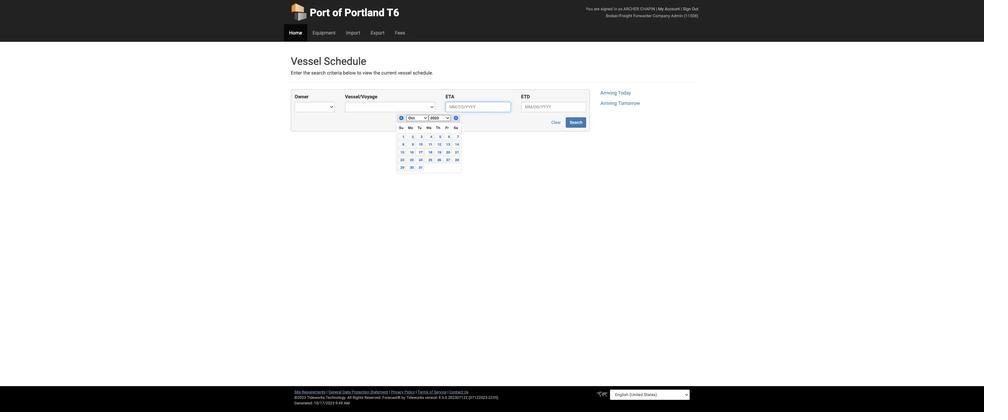 Task type: describe. For each thing, give the bounding box(es) containing it.
arriving for arriving today
[[601, 90, 617, 96]]

12
[[438, 142, 441, 147]]

generated:
[[294, 402, 313, 406]]

vessel
[[398, 70, 412, 76]]

14 link
[[452, 141, 460, 148]]

in
[[614, 7, 617, 11]]

4
[[431, 135, 433, 139]]

sign out link
[[683, 7, 699, 11]]

by
[[402, 396, 406, 400]]

portland
[[345, 7, 385, 19]]

current
[[382, 70, 397, 76]]

5
[[439, 135, 441, 139]]

21 link
[[452, 149, 460, 156]]

9.5.0.202307122
[[439, 396, 468, 400]]

clear button
[[548, 118, 565, 128]]

chapin
[[640, 7, 655, 11]]

privacy
[[391, 390, 404, 395]]

tu
[[418, 126, 422, 130]]

site requirements link
[[294, 390, 326, 395]]

of inside "link"
[[333, 7, 342, 19]]

22
[[401, 158, 404, 162]]

terms
[[418, 390, 429, 395]]

we
[[426, 126, 432, 130]]

15 link
[[397, 149, 406, 156]]

company
[[653, 13, 670, 18]]

schedule.
[[413, 70, 433, 76]]

ETA text field
[[446, 102, 511, 112]]

26 link
[[434, 157, 442, 164]]

clear
[[552, 120, 561, 125]]

equipment
[[313, 30, 336, 36]]

port of portland t6
[[310, 7, 399, 19]]

| left general
[[327, 390, 328, 395]]

vessel schedule enter the search criteria below to view the current vessel schedule.
[[291, 55, 433, 76]]

(11508)
[[684, 13, 699, 18]]

service
[[434, 390, 447, 395]]

you are signed in as archer chapin | my account | sign out broker/freight forwarder company admin (11508)
[[586, 7, 699, 18]]

out
[[692, 7, 699, 11]]

2 link
[[406, 133, 415, 140]]

ETD text field
[[521, 102, 586, 112]]

9
[[412, 142, 414, 147]]

forwarder
[[633, 13, 652, 18]]

my
[[658, 7, 664, 11]]

10
[[419, 142, 423, 147]]

to
[[357, 70, 361, 76]]

| up tideworks
[[416, 390, 417, 395]]

31
[[419, 166, 423, 170]]

eta
[[446, 94, 455, 100]]

| up forecast®
[[389, 390, 390, 395]]

etd
[[521, 94, 530, 100]]

archer
[[624, 7, 639, 11]]

us
[[464, 390, 469, 395]]

13
[[446, 142, 450, 147]]

schedule
[[324, 55, 366, 67]]

reserved.
[[365, 396, 382, 400]]

fr
[[445, 126, 449, 130]]

today
[[618, 90, 631, 96]]

10 link
[[416, 141, 424, 148]]

are
[[594, 7, 600, 11]]

16 link
[[406, 149, 415, 156]]

contact
[[450, 390, 463, 395]]

criteria
[[327, 70, 342, 76]]

2
[[412, 135, 414, 139]]

mo
[[408, 126, 413, 130]]

| left my
[[656, 7, 657, 11]]

24 link
[[416, 157, 424, 164]]

28 link
[[452, 157, 460, 164]]

21
[[455, 150, 459, 154]]

2 the from the left
[[374, 70, 380, 76]]

su
[[399, 126, 404, 130]]

terms of service link
[[418, 390, 447, 395]]

4 link
[[425, 133, 434, 140]]

12 link
[[434, 141, 442, 148]]

export
[[371, 30, 385, 36]]

tideworks
[[406, 396, 424, 400]]

rights
[[353, 396, 364, 400]]

fees button
[[390, 24, 411, 41]]

arriving today
[[601, 90, 631, 96]]

20 link
[[443, 149, 451, 156]]



Task type: locate. For each thing, give the bounding box(es) containing it.
1 horizontal spatial of
[[430, 390, 433, 395]]

8
[[403, 142, 404, 147]]

22 link
[[397, 157, 406, 164]]

arriving
[[601, 90, 617, 96], [601, 101, 617, 106]]

arriving tomorrow
[[601, 101, 640, 106]]

the right enter
[[303, 70, 310, 76]]

29
[[401, 166, 404, 170]]

©2023 tideworks
[[294, 396, 325, 400]]

site requirements | general data protection statement | privacy policy | terms of service | contact us ©2023 tideworks technology. all rights reserved. forecast® by tideworks version 9.5.0.202307122 (07122023-2235) generated: 10/17/2023 9:49 am
[[294, 390, 499, 406]]

19
[[438, 150, 441, 154]]

1 arriving from the top
[[601, 90, 617, 96]]

version
[[425, 396, 438, 400]]

arriving for arriving tomorrow
[[601, 101, 617, 106]]

am
[[344, 402, 350, 406]]

27
[[446, 158, 450, 162]]

arriving today link
[[601, 90, 631, 96]]

broker/freight
[[606, 13, 632, 18]]

5 link
[[434, 133, 442, 140]]

the
[[303, 70, 310, 76], [374, 70, 380, 76]]

0 vertical spatial arriving
[[601, 90, 617, 96]]

2235)
[[489, 396, 499, 400]]

vessel
[[291, 55, 322, 67]]

24
[[419, 158, 423, 162]]

17 link
[[416, 149, 424, 156]]

policy
[[405, 390, 415, 395]]

statement
[[370, 390, 388, 395]]

| left sign
[[681, 7, 682, 11]]

17
[[419, 150, 423, 154]]

26
[[438, 158, 441, 162]]

1 vertical spatial of
[[430, 390, 433, 395]]

28
[[455, 158, 459, 162]]

import button
[[341, 24, 366, 41]]

search
[[311, 70, 326, 76]]

arriving tomorrow link
[[601, 101, 640, 106]]

23 link
[[406, 157, 415, 164]]

th
[[436, 126, 440, 130]]

general data protection statement link
[[329, 390, 388, 395]]

sign
[[683, 7, 691, 11]]

19 link
[[434, 149, 442, 156]]

site
[[294, 390, 301, 395]]

20
[[446, 150, 450, 154]]

25 link
[[425, 157, 434, 164]]

6
[[448, 135, 450, 139]]

as
[[618, 7, 623, 11]]

2 arriving from the top
[[601, 101, 617, 106]]

t6
[[387, 7, 399, 19]]

0 horizontal spatial of
[[333, 7, 342, 19]]

account
[[665, 7, 680, 11]]

27 link
[[443, 157, 451, 164]]

view
[[363, 70, 372, 76]]

tomorrow
[[618, 101, 640, 106]]

contact us link
[[450, 390, 469, 395]]

1 the from the left
[[303, 70, 310, 76]]

the right view
[[374, 70, 380, 76]]

1 horizontal spatial the
[[374, 70, 380, 76]]

9 link
[[406, 141, 415, 148]]

6 link
[[443, 133, 451, 140]]

my account link
[[658, 7, 680, 11]]

of inside site requirements | general data protection statement | privacy policy | terms of service | contact us ©2023 tideworks technology. all rights reserved. forecast® by tideworks version 9.5.0.202307122 (07122023-2235) generated: 10/17/2023 9:49 am
[[430, 390, 433, 395]]

8 link
[[397, 141, 406, 148]]

16
[[410, 150, 414, 154]]

23
[[410, 158, 414, 162]]

0 horizontal spatial the
[[303, 70, 310, 76]]

(07122023-
[[469, 396, 489, 400]]

| up 9.5.0.202307122
[[448, 390, 449, 395]]

|
[[656, 7, 657, 11], [681, 7, 682, 11], [327, 390, 328, 395], [389, 390, 390, 395], [416, 390, 417, 395], [448, 390, 449, 395]]

below
[[343, 70, 356, 76]]

29 link
[[397, 164, 406, 171]]

30 link
[[406, 164, 415, 171]]

11
[[429, 142, 433, 147]]

25
[[429, 158, 433, 162]]

arriving down arriving today link
[[601, 101, 617, 106]]

all
[[347, 396, 352, 400]]

arriving up arriving tomorrow
[[601, 90, 617, 96]]

18
[[429, 150, 433, 154]]

fees
[[395, 30, 405, 36]]

18 link
[[425, 149, 434, 156]]

14
[[455, 142, 459, 147]]

data
[[343, 390, 351, 395]]

1 vertical spatial arriving
[[601, 101, 617, 106]]

0 vertical spatial of
[[333, 7, 342, 19]]

admin
[[671, 13, 683, 18]]

vessel/voyage
[[345, 94, 378, 100]]

search
[[570, 120, 583, 125]]

10/17/2023
[[314, 402, 335, 406]]

export button
[[366, 24, 390, 41]]

of up version
[[430, 390, 433, 395]]

of right port
[[333, 7, 342, 19]]

of
[[333, 7, 342, 19], [430, 390, 433, 395]]

owner
[[295, 94, 309, 100]]



Task type: vqa. For each thing, say whether or not it's contained in the screenshot.


